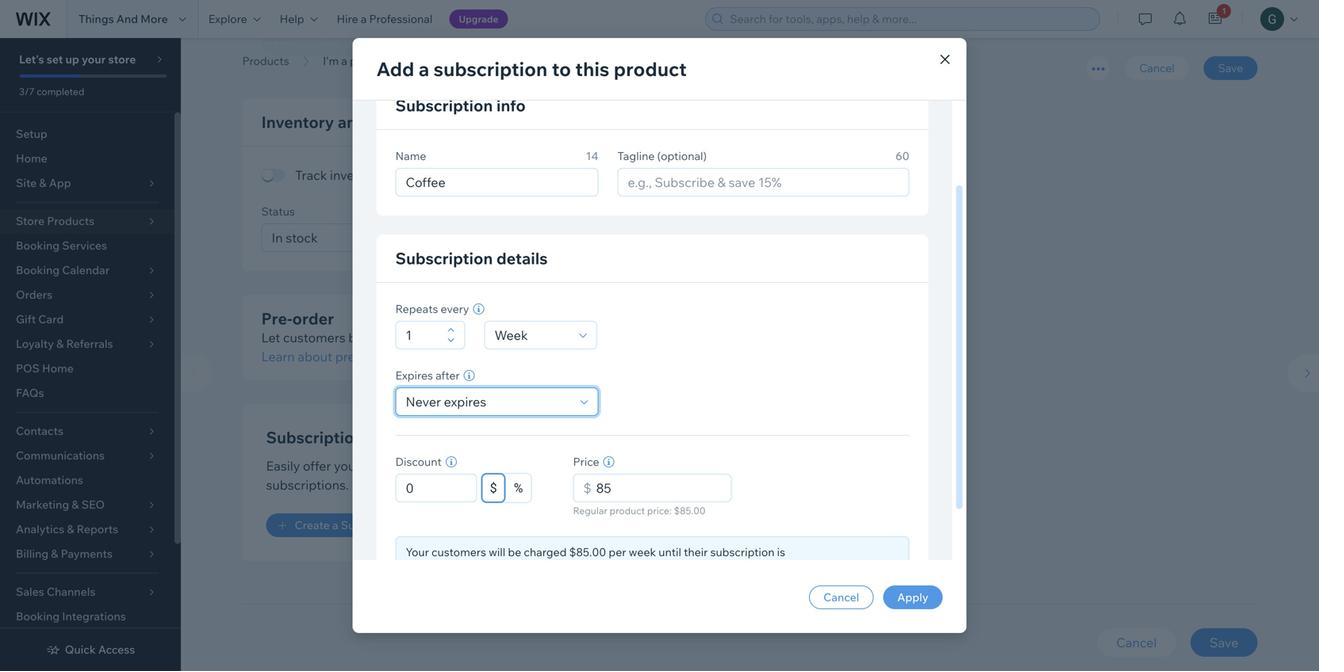 Task type: vqa. For each thing, say whether or not it's contained in the screenshot.
Find Products to Sell link
no



Task type: locate. For each thing, give the bounding box(es) containing it.
0 horizontal spatial $85.00
[[569, 546, 606, 560]]

0 vertical spatial cancel button
[[1125, 56, 1189, 80]]

1 it's from the left
[[490, 330, 506, 346]]

booking integrations link
[[0, 605, 175, 630]]

0 vertical spatial this
[[575, 57, 609, 81]]

price
[[573, 455, 599, 469]]

$ up regular
[[583, 481, 591, 497]]

0 horizontal spatial add
[[288, 36, 311, 51]]

it's left out
[[613, 330, 629, 346]]

a for professional
[[361, 12, 367, 26]]

0 vertical spatial select field
[[490, 322, 574, 349]]

e.g., Subscribe & save 15% field
[[623, 169, 904, 196]]

this
[[575, 57, 609, 81], [374, 330, 395, 346]]

or
[[562, 330, 575, 346]]

$85.00 left per
[[569, 546, 606, 560]]

home link
[[0, 147, 175, 171]]

add down professional
[[376, 57, 414, 81]]

a right hire
[[361, 12, 367, 26]]

Select field
[[490, 322, 574, 349], [401, 389, 575, 416]]

0 horizontal spatial 0 number field
[[401, 475, 472, 502]]

a right on
[[437, 458, 444, 474]]

0 vertical spatial save button
[[1204, 56, 1258, 80]]

it's
[[490, 330, 506, 346], [613, 330, 629, 346]]

0 vertical spatial order
[[292, 309, 334, 329]]

repeats every
[[395, 302, 469, 316]]

more
[[141, 12, 168, 26]]

your inside easily offer your products on a recurring basis with subscriptions.
[[334, 458, 360, 474]]

your right offer
[[334, 458, 360, 474]]

expires
[[395, 369, 433, 383]]

week
[[629, 546, 656, 560]]

form containing inventory and shipping
[[181, 0, 1319, 672]]

product inside pre-order let customers buy this product before it's released or when it's out of stock. learn about pre-order
[[398, 330, 445, 346]]

first time_stores_subsciptions and reccuring orders_calender and box copy image
[[713, 443, 884, 523]]

0 vertical spatial subscription
[[434, 57, 548, 81]]

add for add options
[[288, 36, 311, 51]]

sidebar element
[[0, 38, 181, 672]]

quick
[[65, 643, 96, 657]]

a right create
[[332, 519, 338, 533]]

set
[[47, 52, 63, 66]]

of
[[654, 330, 666, 346]]

let
[[261, 330, 280, 346]]

1 horizontal spatial subscription
[[710, 546, 775, 560]]

things
[[79, 12, 114, 26]]

create a subscription
[[295, 519, 408, 533]]

subscription
[[434, 57, 548, 81], [710, 546, 775, 560]]

1 vertical spatial $85.00
[[569, 546, 606, 560]]

0 vertical spatial cancel
[[1139, 61, 1175, 75]]

0 horizontal spatial $
[[490, 481, 497, 496]]

offer
[[303, 458, 331, 474]]

0 horizontal spatial your
[[82, 52, 106, 66]]

subscription up name
[[395, 96, 493, 115]]

0 vertical spatial add
[[288, 36, 311, 51]]

1 vertical spatial subscription
[[395, 249, 493, 269]]

home right pos
[[42, 362, 74, 376]]

0 vertical spatial home
[[16, 152, 47, 165]]

$ left "%"
[[490, 481, 497, 496]]

2 it's from the left
[[613, 330, 629, 346]]

2 vertical spatial subscription
[[341, 519, 408, 533]]

i'm
[[323, 54, 339, 68]]

basis
[[504, 458, 535, 474]]

1 vertical spatial order
[[359, 349, 391, 365]]

subscription inside your customers will be charged $85.00 per week until their subscription is canceled.
[[710, 546, 775, 560]]

it's right before
[[490, 330, 506, 346]]

1 horizontal spatial add
[[376, 57, 414, 81]]

stock.
[[669, 330, 704, 346]]

$85.00 right price:
[[674, 505, 706, 517]]

select field down after
[[401, 389, 575, 416]]

1 vertical spatial save
[[1210, 635, 1239, 651]]

easily offer your products on a recurring basis with subscriptions.
[[266, 458, 563, 493]]

regular
[[573, 505, 607, 517]]

2 vertical spatial cancel button
[[1097, 629, 1176, 658]]

1 vertical spatial your
[[334, 458, 360, 474]]

a right the i'm
[[341, 54, 347, 68]]

0 vertical spatial save
[[1218, 61, 1243, 75]]

1 $ from the left
[[583, 481, 591, 497]]

1 horizontal spatial $85.00
[[674, 505, 706, 517]]

automations
[[16, 474, 83, 487]]

1 vertical spatial subscription
[[710, 546, 775, 560]]

1 vertical spatial home
[[42, 362, 74, 376]]

0 vertical spatial booking
[[16, 239, 60, 253]]

add for add a subscription to this product
[[376, 57, 414, 81]]

e.g., Coffee of the Month field
[[401, 169, 593, 196]]

form
[[181, 0, 1319, 672]]

cancel
[[1139, 61, 1175, 75], [823, 591, 859, 605], [1116, 635, 1157, 651]]

booking left services
[[16, 239, 60, 253]]

0 vertical spatial customers
[[283, 330, 346, 346]]

add inside add options button
[[288, 36, 311, 51]]

regular product price: $85.00
[[573, 505, 706, 517]]

None field
[[267, 224, 435, 251], [482, 224, 667, 251], [267, 224, 435, 251], [482, 224, 667, 251]]

subscription
[[395, 96, 493, 115], [395, 249, 493, 269], [341, 519, 408, 533]]

1 vertical spatial cancel
[[823, 591, 859, 605]]

0 horizontal spatial order
[[292, 309, 334, 329]]

this inside pre-order let customers buy this product before it's released or when it's out of stock. learn about pre-order
[[374, 330, 395, 346]]

on
[[419, 458, 435, 474]]

to
[[552, 57, 571, 81]]

1 vertical spatial add
[[376, 57, 414, 81]]

add a subscription to this product
[[376, 57, 687, 81]]

let's set up your store
[[19, 52, 136, 66]]

customers up canceled.
[[432, 546, 486, 560]]

a up subscription info
[[419, 57, 429, 81]]

0 vertical spatial $85.00
[[674, 505, 706, 517]]

subscription left is
[[710, 546, 775, 560]]

1 vertical spatial booking
[[16, 610, 60, 624]]

integrations
[[62, 610, 126, 624]]

expires after
[[395, 369, 460, 383]]

your right up at left
[[82, 52, 106, 66]]

0 vertical spatial subscription
[[395, 96, 493, 115]]

0 number field
[[401, 475, 472, 502], [591, 475, 726, 502]]

1 horizontal spatial it's
[[613, 330, 629, 346]]

0 number field up price:
[[591, 475, 726, 502]]

select field left when
[[490, 322, 574, 349]]

1 horizontal spatial your
[[334, 458, 360, 474]]

is
[[777, 546, 785, 560]]

price:
[[647, 505, 672, 517]]

a for subscription
[[332, 519, 338, 533]]

customers up about at bottom
[[283, 330, 346, 346]]

options
[[314, 36, 358, 51]]

order down buy at the left of the page
[[359, 349, 391, 365]]

apply button
[[883, 586, 943, 610]]

cancel for the topmost cancel button
[[1139, 61, 1175, 75]]

your
[[82, 52, 106, 66], [334, 458, 360, 474]]

add options
[[288, 36, 358, 51]]

this right buy at the left of the page
[[374, 330, 395, 346]]

released
[[509, 330, 560, 346]]

status
[[261, 205, 295, 219]]

2 $ from the left
[[490, 481, 497, 496]]

pre-order let customers buy this product before it's released or when it's out of stock. learn about pre-order
[[261, 309, 704, 365]]

home
[[16, 152, 47, 165], [42, 362, 74, 376]]

1 horizontal spatial 0 number field
[[591, 475, 726, 502]]

home down "setup"
[[16, 152, 47, 165]]

professional
[[369, 12, 433, 26]]

$ button
[[482, 474, 505, 503]]

after
[[436, 369, 460, 383]]

subscription up info
[[434, 57, 548, 81]]

shipping
[[370, 112, 436, 132]]

0 horizontal spatial it's
[[490, 330, 506, 346]]

2 booking from the top
[[16, 610, 60, 624]]

per
[[609, 546, 626, 560]]

upgrade button
[[449, 10, 508, 29]]

subscription up your
[[341, 519, 408, 533]]

0 vertical spatial your
[[82, 52, 106, 66]]

booking services
[[16, 239, 107, 253]]

save
[[1218, 61, 1243, 75], [1210, 635, 1239, 651]]

store
[[108, 52, 136, 66]]

and
[[338, 112, 366, 132]]

1 vertical spatial this
[[374, 330, 395, 346]]

booking left integrations
[[16, 610, 60, 624]]

hire
[[337, 12, 358, 26]]

subscription up every at the left of page
[[395, 249, 493, 269]]

1 booking from the top
[[16, 239, 60, 253]]

shipping
[[692, 205, 739, 219]]

cancel button
[[1125, 56, 1189, 80], [809, 586, 874, 610], [1097, 629, 1176, 658]]

access
[[98, 643, 135, 657]]

easily
[[266, 458, 300, 474]]

None text field
[[401, 322, 442, 349]]

subscription for subscription details
[[395, 249, 493, 269]]

product
[[350, 54, 391, 68], [614, 57, 687, 81], [398, 330, 445, 346], [610, 505, 645, 517]]

2 vertical spatial cancel
[[1116, 635, 1157, 651]]

plus xs image
[[272, 38, 281, 48]]

0 horizontal spatial this
[[374, 330, 395, 346]]

1 horizontal spatial customers
[[432, 546, 486, 560]]

this right "to" on the top
[[575, 57, 609, 81]]

add options button
[[261, 31, 372, 55]]

(optional)
[[657, 149, 707, 163]]

0 horizontal spatial customers
[[283, 330, 346, 346]]

out
[[632, 330, 652, 346]]

2 0 number field from the left
[[591, 475, 726, 502]]

0 number field down on
[[401, 475, 472, 502]]

1 vertical spatial save button
[[1191, 629, 1258, 658]]

order up about at bottom
[[292, 309, 334, 329]]

0.0 number field
[[698, 224, 862, 251]]

will
[[489, 546, 505, 560]]

hire a professional link
[[327, 0, 442, 38]]

1 vertical spatial customers
[[432, 546, 486, 560]]

add right plus xs icon
[[288, 36, 311, 51]]

a inside button
[[332, 519, 338, 533]]

1 horizontal spatial $
[[583, 481, 591, 497]]



Task type: describe. For each thing, give the bounding box(es) containing it.
shipping weight
[[692, 205, 777, 219]]

0 horizontal spatial subscription
[[434, 57, 548, 81]]

discount
[[395, 455, 442, 469]]

subscription inside button
[[341, 519, 408, 533]]

until
[[659, 546, 681, 560]]

booking integrations
[[16, 610, 126, 624]]

create
[[295, 519, 330, 533]]

weight
[[741, 205, 777, 219]]

% button
[[506, 474, 531, 503]]

services
[[62, 239, 107, 253]]

faqs link
[[0, 382, 175, 406]]

customers inside pre-order let customers buy this product before it's released or when it's out of stock. learn about pre-order
[[283, 330, 346, 346]]

save for the top save 'button'
[[1218, 61, 1243, 75]]

help button
[[270, 0, 327, 38]]

a inside easily offer your products on a recurring basis with subscriptions.
[[437, 458, 444, 474]]

Search for tools, apps, help & more... field
[[725, 8, 1095, 30]]

before
[[448, 330, 487, 346]]

your
[[406, 546, 429, 560]]

inventory and shipping
[[261, 112, 436, 132]]

apply
[[897, 591, 928, 605]]

let's
[[19, 52, 44, 66]]

inventory
[[330, 167, 385, 183]]

canceled.
[[406, 561, 455, 575]]

about
[[298, 349, 332, 365]]

sku
[[477, 205, 499, 219]]

create a subscription button
[[266, 514, 422, 538]]

pre-
[[261, 309, 292, 329]]

quick access
[[65, 643, 135, 657]]

subscription details
[[395, 249, 548, 269]]

customers inside your customers will be charged $85.00 per week until their subscription is canceled.
[[432, 546, 486, 560]]

products
[[363, 458, 417, 474]]

1 vertical spatial cancel button
[[809, 586, 874, 610]]

things and more
[[79, 12, 168, 26]]

3/7
[[19, 86, 34, 98]]

1 horizontal spatial this
[[575, 57, 609, 81]]

explore
[[208, 12, 247, 26]]

and
[[116, 12, 138, 26]]

up
[[65, 52, 79, 66]]

setup
[[16, 127, 47, 141]]

info
[[496, 96, 526, 115]]

60
[[896, 149, 909, 163]]

14
[[586, 149, 598, 163]]

lb
[[867, 230, 878, 246]]

products link
[[234, 53, 297, 69]]

pos home
[[16, 362, 74, 376]]

their
[[684, 546, 708, 560]]

be
[[508, 546, 521, 560]]

track
[[295, 167, 327, 183]]

hire a professional
[[337, 12, 433, 26]]

repeats
[[395, 302, 438, 316]]

1 vertical spatial select field
[[401, 389, 575, 416]]

1 button
[[1198, 0, 1233, 38]]

$85.00 inside your customers will be charged $85.00 per week until their subscription is canceled.
[[569, 546, 606, 560]]

3/7 completed
[[19, 86, 84, 98]]

when
[[578, 330, 610, 346]]

learn
[[261, 349, 295, 365]]

subscriptions.
[[266, 477, 349, 493]]

save for bottommost save 'button'
[[1210, 635, 1239, 651]]

a for subscription
[[419, 57, 429, 81]]

track inventory
[[295, 167, 385, 183]]

subscription for subscription info
[[395, 96, 493, 115]]

pre-
[[335, 349, 359, 365]]

help
[[280, 12, 304, 26]]

name
[[395, 149, 426, 163]]

cancel for the bottom cancel button
[[1116, 635, 1157, 651]]

1
[[1222, 6, 1226, 16]]

1 0 number field from the left
[[401, 475, 472, 502]]

automations link
[[0, 469, 175, 493]]

quick access button
[[46, 643, 135, 658]]

charged
[[524, 546, 567, 560]]

booking for booking services
[[16, 239, 60, 253]]

$ inside button
[[490, 481, 497, 496]]

a for product
[[341, 54, 347, 68]]

details
[[496, 249, 548, 269]]

faqs
[[16, 386, 44, 400]]

your customers will be charged $85.00 per week until their subscription is canceled.
[[406, 546, 785, 575]]

recurring
[[447, 458, 501, 474]]

with
[[538, 458, 563, 474]]

tagline
[[618, 149, 655, 163]]

pos home link
[[0, 357, 175, 382]]

booking for booking integrations
[[16, 610, 60, 624]]

%
[[514, 481, 523, 496]]

subscription info
[[395, 96, 526, 115]]

upgrade
[[459, 13, 499, 25]]

i'm a product
[[323, 54, 391, 68]]

products
[[242, 54, 289, 68]]

1 horizontal spatial order
[[359, 349, 391, 365]]

every
[[441, 302, 469, 316]]

learn about pre-order link
[[261, 347, 391, 366]]

your inside 'sidebar' element
[[82, 52, 106, 66]]

booking services link
[[0, 234, 175, 259]]



